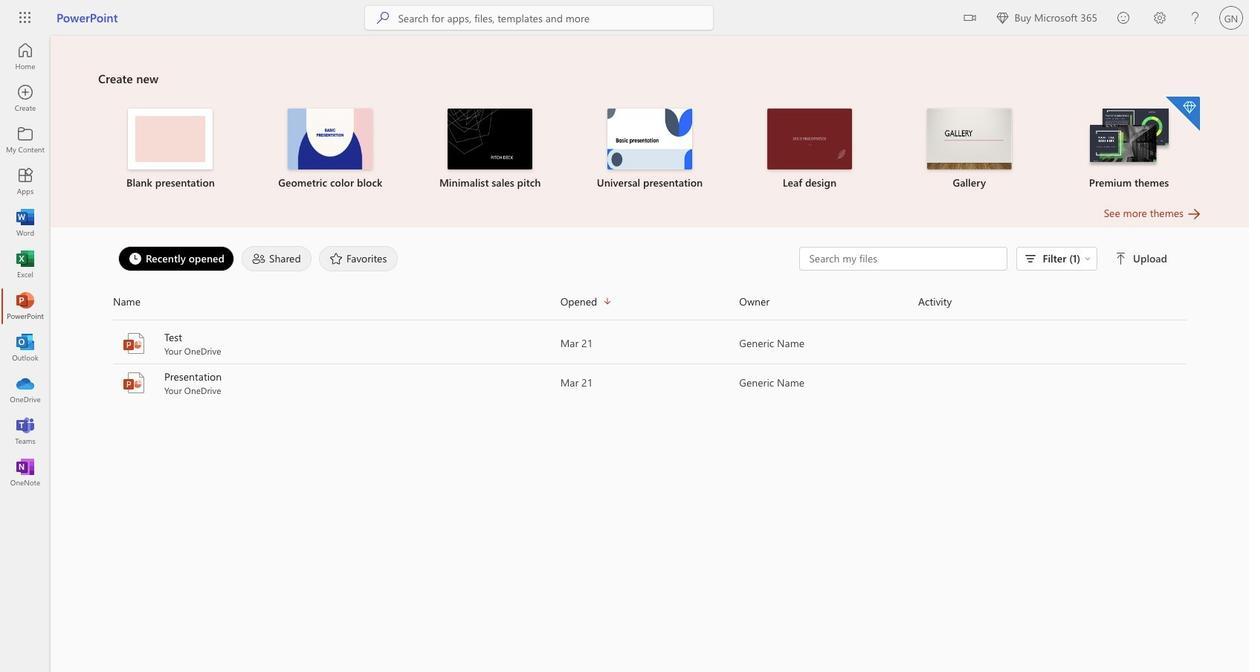 Task type: describe. For each thing, give the bounding box(es) containing it.
teams image
[[18, 424, 33, 439]]

shared element
[[242, 246, 312, 272]]

1 tab from the left
[[115, 246, 238, 272]]

word image
[[18, 216, 33, 231]]

blank presentation element
[[100, 109, 242, 190]]

activity, column 4 of 4 column header
[[919, 290, 1187, 314]]

leaf design image
[[768, 109, 852, 170]]

minimalist sales pitch image
[[448, 109, 533, 170]]

3 tab from the left
[[315, 246, 402, 272]]

displaying 2 out of 2 files. status
[[800, 247, 1171, 271]]

leaf design element
[[739, 109, 881, 190]]

favorites element
[[319, 246, 398, 272]]

recently opened element
[[118, 246, 234, 272]]

home image
[[18, 49, 33, 64]]

geometric color block image
[[288, 109, 373, 170]]

premium templates diamond image
[[1166, 97, 1201, 131]]

minimalist sales pitch element
[[419, 109, 561, 190]]

name test cell
[[113, 330, 561, 357]]

gn image
[[1220, 6, 1244, 30]]



Task type: vqa. For each thing, say whether or not it's contained in the screenshot.
Name 6.5 Using the Agent_ Agent Training Data - Part 2 "CELL"
no



Task type: locate. For each thing, give the bounding box(es) containing it.
row
[[113, 290, 1187, 321]]

universal presentation image
[[608, 109, 693, 170]]

tab list
[[115, 243, 800, 275]]

Search box. Suggestions appear as you type. search field
[[398, 6, 714, 30]]

2 tab from the left
[[238, 246, 315, 272]]

excel image
[[18, 257, 33, 272]]

geometric color block element
[[260, 109, 401, 190]]

powerpoint image up outlook icon at left
[[18, 299, 33, 314]]

outlook image
[[18, 341, 33, 356]]

name presentation cell
[[113, 370, 561, 396]]

premium themes image
[[1087, 109, 1172, 168]]

powerpoint image
[[18, 299, 33, 314], [122, 332, 146, 356]]

premium themes element
[[1059, 97, 1201, 190]]

0 horizontal spatial powerpoint image
[[18, 299, 33, 314]]

Search my files text field
[[808, 251, 1000, 266]]

powerpoint image inside name test cell
[[122, 332, 146, 356]]

onedrive image
[[18, 382, 33, 397]]

0 vertical spatial powerpoint image
[[18, 299, 33, 314]]

tab
[[115, 246, 238, 272], [238, 246, 315, 272], [315, 246, 402, 272]]

gallery image
[[927, 109, 1012, 170]]

navigation
[[0, 36, 51, 494]]

1 vertical spatial powerpoint image
[[122, 332, 146, 356]]

main content
[[51, 36, 1250, 403]]

banner
[[0, 0, 1250, 39]]

powerpoint image up powerpoint image
[[122, 332, 146, 356]]

application
[[0, 36, 1250, 672]]

gallery element
[[899, 109, 1041, 190]]

onenote image
[[18, 466, 33, 481]]

list
[[98, 95, 1202, 205]]

my content image
[[18, 132, 33, 147]]

apps image
[[18, 174, 33, 189]]

create image
[[18, 91, 33, 106]]

None search field
[[366, 6, 714, 30]]

1 horizontal spatial powerpoint image
[[122, 332, 146, 356]]

powerpoint image
[[122, 371, 146, 395]]

universal presentation element
[[579, 109, 721, 190]]



